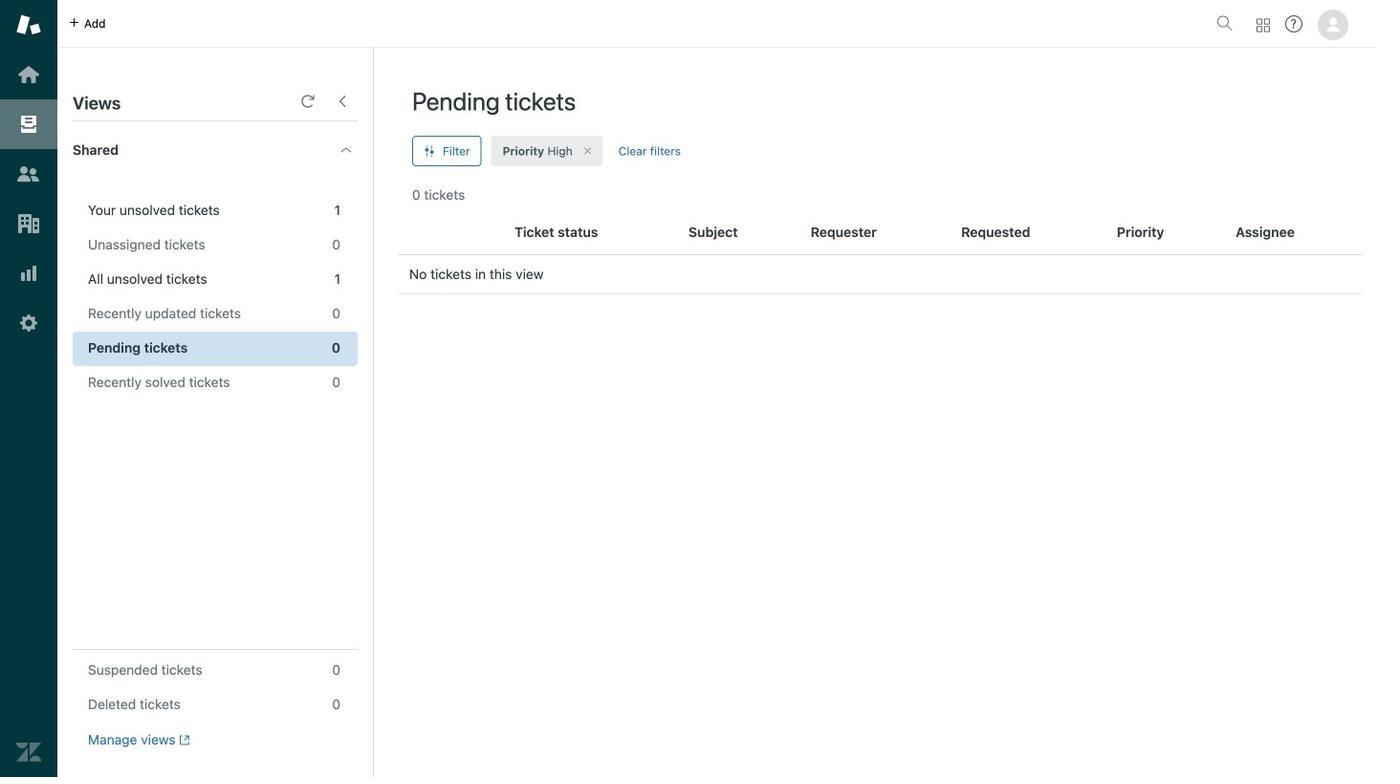 Task type: describe. For each thing, give the bounding box(es) containing it.
opens in a new tab image
[[176, 735, 190, 746]]

refresh views pane image
[[300, 94, 316, 109]]

organizations image
[[16, 211, 41, 236]]

zendesk image
[[16, 740, 41, 765]]

hide panel views image
[[335, 94, 350, 109]]

reporting image
[[16, 261, 41, 286]]

customers image
[[16, 162, 41, 187]]

get started image
[[16, 62, 41, 87]]



Task type: locate. For each thing, give the bounding box(es) containing it.
get help image
[[1285, 15, 1303, 33]]

heading
[[57, 121, 373, 179]]

main element
[[0, 0, 57, 778]]

remove image
[[582, 145, 594, 157]]

zendesk products image
[[1257, 19, 1270, 32]]

admin image
[[16, 311, 41, 336]]

views image
[[16, 112, 41, 137]]

zendesk support image
[[16, 12, 41, 37]]



Task type: vqa. For each thing, say whether or not it's contained in the screenshot.
Zendesk image
yes



